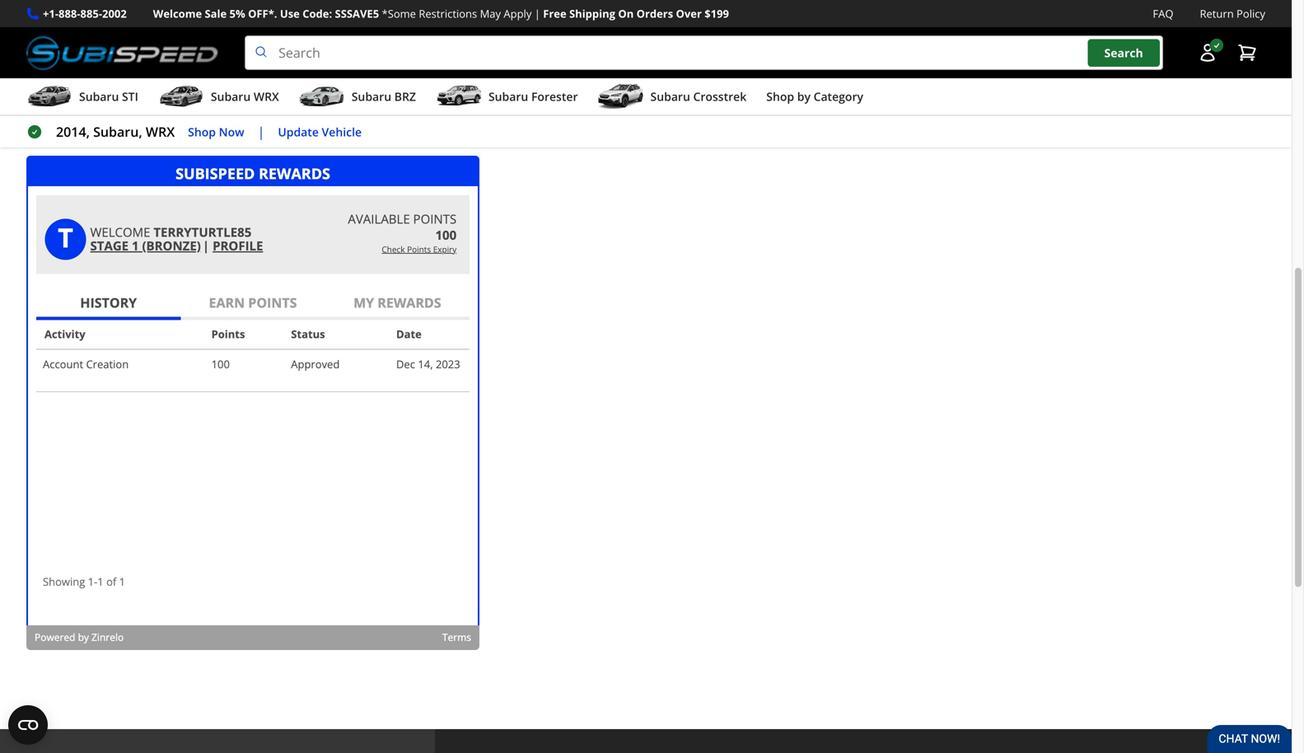 Task type: vqa. For each thing, say whether or not it's contained in the screenshot.
"|"
yes



Task type: describe. For each thing, give the bounding box(es) containing it.
add address link
[[26, 13, 190, 45]]

brz
[[395, 89, 416, 104]]

category
[[814, 89, 864, 104]]

shipping
[[569, 6, 616, 21]]

subaru for subaru wrx
[[211, 89, 251, 104]]

888-
[[59, 6, 80, 21]]

vehicle
[[322, 124, 362, 139]]

update
[[278, 124, 319, 139]]

subaru crosstrek
[[651, 89, 747, 104]]

*some
[[382, 6, 416, 21]]

restrictions
[[419, 6, 477, 21]]

wrx inside dropdown button
[[254, 89, 279, 104]]

a subaru forester thumbnail image image
[[436, 84, 482, 109]]

use
[[280, 6, 300, 21]]

subaru for subaru forester
[[489, 89, 529, 104]]

shop by category button
[[767, 82, 864, 115]]

$199
[[705, 6, 729, 21]]

welcome sale 5% off*. use code: sssave5 *some restrictions may apply | free shipping on orders over $199
[[153, 6, 729, 21]]

return policy
[[1200, 6, 1266, 21]]

subaru wrx
[[211, 89, 279, 104]]

off*.
[[248, 6, 277, 21]]

faq
[[1153, 6, 1174, 21]]

orders
[[637, 6, 673, 21]]

sale
[[205, 6, 227, 21]]

a subaru crosstrek thumbnail image image
[[598, 84, 644, 109]]

sti
[[122, 89, 138, 104]]

add address
[[73, 21, 143, 37]]

+1-
[[43, 6, 59, 21]]

0 horizontal spatial |
[[258, 123, 265, 141]]

subaru sti button
[[26, 82, 138, 115]]

885-
[[80, 6, 102, 21]]

shop for shop now
[[188, 124, 216, 139]]

subaru for subaru crosstrek
[[651, 89, 691, 104]]

2014, subaru, wrx
[[56, 123, 175, 141]]

rewards
[[26, 97, 108, 124]]

search input field
[[245, 36, 1164, 70]]

+1-888-885-2002 link
[[43, 5, 127, 22]]

subaru for subaru brz
[[352, 89, 392, 104]]



Task type: locate. For each thing, give the bounding box(es) containing it.
|
[[535, 6, 541, 21], [258, 123, 265, 141]]

crosstrek
[[694, 89, 747, 104]]

subaru left sti
[[79, 89, 119, 104]]

0 vertical spatial shop
[[767, 89, 795, 104]]

1 vertical spatial shop
[[188, 124, 216, 139]]

1 vertical spatial wrx
[[146, 123, 175, 141]]

welcome
[[153, 6, 202, 21]]

button image
[[1198, 43, 1218, 63]]

wrx down the a subaru wrx thumbnail image
[[146, 123, 175, 141]]

4 subaru from the left
[[489, 89, 529, 104]]

dialog
[[26, 156, 480, 650]]

return
[[1200, 6, 1234, 21]]

search
[[1105, 45, 1144, 60]]

wrx up update
[[254, 89, 279, 104]]

0 vertical spatial |
[[535, 6, 541, 21]]

subaru forester button
[[436, 82, 578, 115]]

subaru brz
[[352, 89, 416, 104]]

address
[[98, 21, 143, 37]]

return policy link
[[1200, 5, 1266, 22]]

2002
[[102, 6, 127, 21]]

shop inside dropdown button
[[767, 89, 795, 104]]

over
[[676, 6, 702, 21]]

subaru sti
[[79, 89, 138, 104]]

2 subaru from the left
[[211, 89, 251, 104]]

0 horizontal spatial wrx
[[146, 123, 175, 141]]

5 subaru from the left
[[651, 89, 691, 104]]

shop
[[767, 89, 795, 104], [188, 124, 216, 139]]

subaru forester
[[489, 89, 578, 104]]

now
[[219, 124, 244, 139]]

1 horizontal spatial shop
[[767, 89, 795, 104]]

add
[[73, 21, 95, 37]]

1 vertical spatial |
[[258, 123, 265, 141]]

subaru right a subaru crosstrek thumbnail image
[[651, 89, 691, 104]]

a subaru sti thumbnail image image
[[26, 84, 73, 109]]

subaru
[[79, 89, 119, 104], [211, 89, 251, 104], [352, 89, 392, 104], [489, 89, 529, 104], [651, 89, 691, 104]]

a subaru wrx thumbnail image image
[[158, 84, 204, 109]]

| right the now
[[258, 123, 265, 141]]

3 subaru from the left
[[352, 89, 392, 104]]

open widget image
[[8, 705, 48, 745]]

by
[[798, 89, 811, 104]]

shop now link
[[188, 123, 244, 141]]

free
[[543, 6, 567, 21]]

shop for shop by category
[[767, 89, 795, 104]]

shop now
[[188, 124, 244, 139]]

| left the free
[[535, 6, 541, 21]]

+1-888-885-2002
[[43, 6, 127, 21]]

5%
[[230, 6, 245, 21]]

subaru brz button
[[299, 82, 416, 115]]

code:
[[303, 6, 332, 21]]

2014,
[[56, 123, 90, 141]]

update vehicle
[[278, 124, 362, 139]]

forester
[[532, 89, 578, 104]]

may
[[480, 6, 501, 21]]

wrx
[[254, 89, 279, 104], [146, 123, 175, 141]]

subaru left forester
[[489, 89, 529, 104]]

subaru inside dropdown button
[[79, 89, 119, 104]]

apply
[[504, 6, 532, 21]]

sssave5
[[335, 6, 379, 21]]

0 vertical spatial wrx
[[254, 89, 279, 104]]

subaru wrx button
[[158, 82, 279, 115]]

faq link
[[1153, 5, 1174, 22]]

1 horizontal spatial wrx
[[254, 89, 279, 104]]

subaru,
[[93, 123, 142, 141]]

0 horizontal spatial shop
[[188, 124, 216, 139]]

subaru left brz
[[352, 89, 392, 104]]

shop left the now
[[188, 124, 216, 139]]

update vehicle button
[[278, 123, 362, 141]]

subaru for subaru sti
[[79, 89, 119, 104]]

subaru crosstrek button
[[598, 82, 747, 115]]

1 horizontal spatial |
[[535, 6, 541, 21]]

search button
[[1088, 39, 1160, 67]]

shop left by
[[767, 89, 795, 104]]

on
[[618, 6, 634, 21]]

shop by category
[[767, 89, 864, 104]]

a subaru brz thumbnail image image
[[299, 84, 345, 109]]

policy
[[1237, 6, 1266, 21]]

1 subaru from the left
[[79, 89, 119, 104]]

subaru up the now
[[211, 89, 251, 104]]

subispeed logo image
[[26, 36, 218, 70]]



